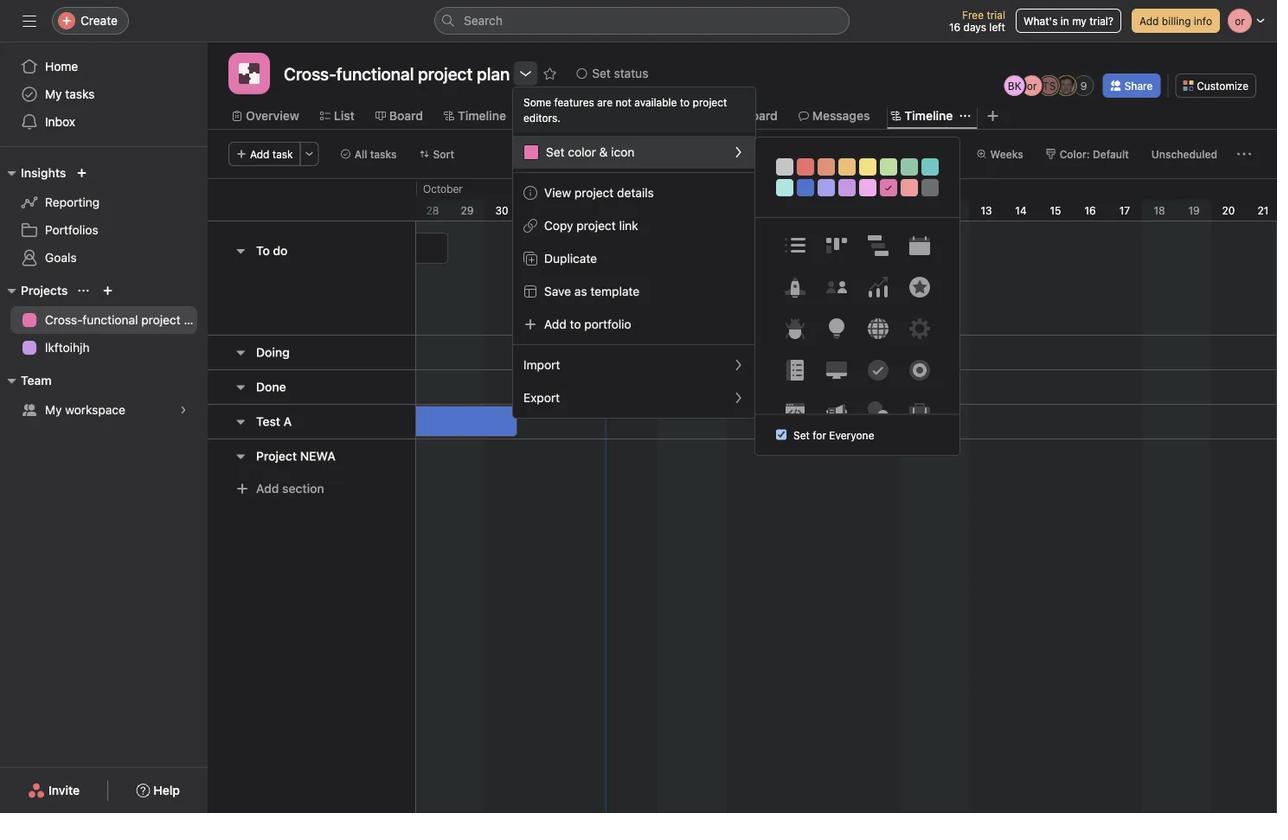 Task type: describe. For each thing, give the bounding box(es) containing it.
to do button
[[256, 235, 288, 266]]

hide sidebar image
[[22, 14, 36, 28]]

tasks for all tasks
[[370, 148, 397, 160]]

copy
[[544, 218, 573, 233]]

my for my workspace
[[45, 403, 62, 417]]

for
[[813, 429, 826, 441]]

timeline for second timeline link from the left
[[904, 109, 953, 123]]

or
[[1027, 80, 1037, 92]]

section
[[282, 481, 324, 496]]

goals
[[45, 250, 77, 265]]

collapse task list for the section to do image
[[234, 244, 247, 258]]

computer image
[[826, 360, 847, 381]]

unscheduled
[[1151, 148, 1217, 160]]

28
[[426, 204, 439, 216]]

project
[[256, 449, 297, 463]]

team button
[[0, 370, 52, 391]]

11
[[912, 204, 922, 216]]

sort button
[[411, 142, 462, 166]]

add to portfolio
[[544, 317, 631, 331]]

megaphone image
[[826, 401, 847, 422]]

search list box
[[434, 7, 850, 35]]

help
[[153, 783, 180, 798]]

list link
[[320, 106, 355, 125]]

set status button
[[569, 61, 656, 86]]

insights
[[21, 166, 66, 180]]

add for add billing info
[[1139, 15, 1159, 27]]

teams element
[[0, 365, 208, 427]]

ja
[[1061, 80, 1072, 92]]

icon
[[611, 145, 635, 159]]

customize
[[1197, 80, 1248, 92]]

to inside some features are not available to project editors.
[[680, 96, 690, 108]]

31
[[531, 204, 542, 216]]

show options image
[[519, 67, 532, 80]]

info
[[1194, 15, 1212, 27]]

home link
[[10, 53, 197, 80]]

project newa button
[[256, 441, 336, 472]]

set status
[[592, 66, 648, 80]]

test a
[[256, 414, 292, 429]]

some
[[523, 96, 551, 108]]

new image
[[76, 168, 87, 178]]

briefcase image
[[909, 401, 930, 422]]

tab actions image
[[960, 111, 970, 121]]

ts
[[1043, 80, 1056, 92]]

messages link
[[798, 106, 870, 125]]

done button
[[256, 372, 286, 403]]

my tasks
[[45, 87, 95, 101]]

timeline image
[[868, 235, 889, 256]]

inbox
[[45, 115, 75, 129]]

left
[[989, 21, 1005, 33]]

dashboard
[[715, 109, 778, 123]]

project up the 2
[[574, 186, 614, 200]]

portfolios
[[45, 223, 98, 237]]

invite
[[48, 783, 80, 798]]

puzzle image
[[239, 63, 260, 84]]

october
[[423, 183, 463, 195]]

project down the 2
[[577, 218, 616, 233]]

list image
[[785, 235, 806, 256]]

save
[[544, 284, 571, 298]]

13
[[981, 204, 992, 216]]

rocket image
[[785, 277, 806, 298]]

lkftoihjh link
[[10, 334, 197, 362]]

features
[[554, 96, 594, 108]]

project newa
[[256, 449, 336, 463]]

doing
[[256, 345, 290, 359]]

set for set color & icon
[[546, 145, 565, 159]]

projects
[[21, 283, 68, 298]]

trial?
[[1090, 15, 1113, 27]]

import
[[523, 358, 560, 372]]

all tasks button
[[333, 142, 405, 166]]

dashboard link
[[701, 106, 778, 125]]

color: default
[[1060, 148, 1129, 160]]

my
[[1072, 15, 1087, 27]]

Set for Everyone checkbox
[[776, 429, 786, 440]]

projects element
[[0, 275, 208, 365]]

project plan
[[418, 63, 510, 83]]

add billing info
[[1139, 15, 1212, 27]]

to do
[[256, 244, 288, 258]]

collapse task list for the section project newa image
[[234, 449, 247, 463]]

check image
[[868, 360, 889, 381]]

status
[[614, 66, 648, 80]]

my workspace link
[[10, 396, 197, 424]]

done
[[256, 380, 286, 394]]

2
[[603, 204, 609, 216]]

my for my tasks
[[45, 87, 62, 101]]

add to starred image
[[543, 67, 557, 80]]

16 inside the free trial 16 days left
[[949, 21, 961, 33]]

add section
[[256, 481, 324, 496]]

8
[[810, 204, 817, 216]]

html image
[[785, 401, 806, 422]]

doing button
[[256, 337, 290, 368]]

calendar link
[[527, 106, 592, 125]]

1 vertical spatial 9
[[845, 204, 851, 216]]

19
[[1188, 204, 1200, 216]]

light bulb image
[[826, 318, 847, 339]]

bug image
[[785, 318, 806, 339]]

available
[[634, 96, 677, 108]]

reporting link
[[10, 189, 197, 216]]

do
[[273, 244, 288, 258]]

set for everyone
[[793, 429, 874, 441]]

graph image
[[868, 277, 889, 298]]

details
[[617, 186, 654, 200]]

functional for project
[[83, 313, 138, 327]]

board link
[[375, 106, 423, 125]]

collapse task list for the section test a image
[[234, 415, 247, 429]]

color:
[[1060, 148, 1090, 160]]



Task type: locate. For each thing, give the bounding box(es) containing it.
cross-
[[284, 63, 336, 83], [45, 313, 83, 327]]

functional
[[336, 63, 414, 83], [83, 313, 138, 327]]

add billing info button
[[1132, 9, 1220, 33]]

timeline link up today
[[891, 106, 953, 125]]

0 vertical spatial set
[[592, 66, 611, 80]]

timeline
[[458, 109, 506, 123], [904, 109, 953, 123]]

timeline left tab actions icon
[[904, 109, 953, 123]]

overview
[[246, 109, 299, 123]]

share button
[[1103, 74, 1160, 98]]

0 horizontal spatial more actions image
[[304, 149, 315, 159]]

set for set status
[[592, 66, 611, 80]]

set left color
[[546, 145, 565, 159]]

add for add task
[[250, 148, 269, 160]]

a
[[284, 414, 292, 429]]

add
[[1139, 15, 1159, 27], [250, 148, 269, 160], [544, 317, 567, 331], [256, 481, 279, 496]]

to left portfolio
[[570, 317, 581, 331]]

1 horizontal spatial tasks
[[370, 148, 397, 160]]

0 horizontal spatial to
[[570, 317, 581, 331]]

notebook image
[[785, 360, 806, 381]]

show options, current sort, top image
[[78, 286, 89, 296]]

9 left 10
[[845, 204, 851, 216]]

0 horizontal spatial tasks
[[65, 87, 95, 101]]

1 vertical spatial 16
[[1084, 204, 1096, 216]]

more actions image right task
[[304, 149, 315, 159]]

unscheduled button
[[1144, 142, 1225, 166]]

menu containing set color & icon
[[513, 87, 755, 418]]

people image
[[826, 277, 847, 298]]

1 timeline from the left
[[458, 109, 506, 123]]

21
[[1258, 204, 1269, 216]]

my up inbox
[[45, 87, 62, 101]]

tasks down home
[[65, 87, 95, 101]]

0 horizontal spatial 9
[[845, 204, 851, 216]]

0 horizontal spatial cross-
[[45, 313, 83, 327]]

timeline for second timeline link from the right
[[458, 109, 506, 123]]

1 horizontal spatial to
[[680, 96, 690, 108]]

all
[[354, 148, 367, 160]]

collapse task list for the section done image
[[234, 380, 247, 394]]

duplicate
[[544, 251, 597, 266]]

cross-functional project plan link
[[10, 306, 208, 334]]

test a button
[[256, 406, 292, 437]]

see details, my workspace image
[[178, 405, 189, 415]]

0 vertical spatial 16
[[949, 21, 961, 33]]

free
[[962, 9, 984, 21]]

more actions image
[[1237, 147, 1251, 161], [304, 149, 315, 159]]

set color & icon
[[546, 145, 635, 159]]

test
[[256, 414, 280, 429]]

add down save at the top
[[544, 317, 567, 331]]

1 horizontal spatial timeline
[[904, 109, 953, 123]]

timeline link down project plan
[[444, 106, 506, 125]]

30
[[495, 204, 508, 216]]

sort
[[433, 148, 454, 160]]

add for add section
[[256, 481, 279, 496]]

tasks inside all tasks dropdown button
[[370, 148, 397, 160]]

0 horizontal spatial timeline
[[458, 109, 506, 123]]

goals link
[[10, 244, 197, 272]]

16 right 15
[[1084, 204, 1096, 216]]

plan
[[184, 313, 208, 327]]

weeks
[[990, 148, 1023, 160]]

board image
[[826, 235, 847, 256]]

1 horizontal spatial 9
[[1081, 80, 1087, 92]]

functional for project plan
[[336, 63, 414, 83]]

editors.
[[523, 112, 561, 124]]

1 vertical spatial my
[[45, 403, 62, 417]]

add tab image
[[986, 109, 1000, 123]]

calendar
[[541, 109, 592, 123]]

timeline down project plan
[[458, 109, 506, 123]]

to right available
[[680, 96, 690, 108]]

set
[[592, 66, 611, 80], [546, 145, 565, 159], [793, 429, 810, 441]]

tasks right all
[[370, 148, 397, 160]]

0 horizontal spatial set
[[546, 145, 565, 159]]

add task button
[[228, 142, 301, 166]]

my down team
[[45, 403, 62, 417]]

customize button
[[1175, 74, 1256, 98]]

1 vertical spatial to
[[570, 317, 581, 331]]

&
[[599, 145, 608, 159]]

2 timeline from the left
[[904, 109, 953, 123]]

cross- up list link
[[284, 63, 336, 83]]

9 right "ja"
[[1081, 80, 1087, 92]]

add down the project
[[256, 481, 279, 496]]

target image
[[909, 360, 930, 381]]

list
[[334, 109, 355, 123]]

weeks button
[[969, 142, 1031, 166]]

set inside dropdown button
[[592, 66, 611, 80]]

1 vertical spatial tasks
[[370, 148, 397, 160]]

tasks inside "my tasks" 'link'
[[65, 87, 95, 101]]

insights element
[[0, 157, 208, 275]]

cross- inside 'projects' element
[[45, 313, 83, 327]]

1 horizontal spatial timeline link
[[891, 106, 953, 125]]

1 horizontal spatial cross-
[[284, 63, 336, 83]]

0 vertical spatial to
[[680, 96, 690, 108]]

billing
[[1162, 15, 1191, 27]]

globe image
[[868, 318, 889, 339]]

project inside some features are not available to project editors.
[[693, 96, 727, 108]]

collapse task list for the section doing image
[[234, 346, 247, 359]]

in
[[1061, 15, 1069, 27]]

menu
[[513, 87, 755, 418]]

my inside my workspace link
[[45, 403, 62, 417]]

my inside "my tasks" 'link'
[[45, 87, 62, 101]]

cross- for cross-functional project plan
[[45, 313, 83, 327]]

more actions image right unscheduled
[[1237, 147, 1251, 161]]

15
[[1050, 204, 1061, 216]]

0 horizontal spatial timeline link
[[444, 106, 506, 125]]

days
[[963, 21, 986, 33]]

1 horizontal spatial more actions image
[[1237, 147, 1251, 161]]

add task
[[250, 148, 293, 160]]

project inside cross-functional project plan link
[[141, 313, 181, 327]]

set inside menu item
[[546, 145, 565, 159]]

cross- up lkftoihjh
[[45, 313, 83, 327]]

portfolios link
[[10, 216, 197, 244]]

2 vertical spatial set
[[793, 429, 810, 441]]

17
[[1119, 204, 1130, 216]]

newa
[[300, 449, 336, 463]]

project
[[693, 96, 727, 108], [574, 186, 614, 200], [577, 218, 616, 233], [141, 313, 181, 327]]

team
[[21, 373, 52, 388]]

trial
[[987, 9, 1005, 21]]

1 my from the top
[[45, 87, 62, 101]]

cross- for cross-functional project plan
[[284, 63, 336, 83]]

create
[[80, 13, 118, 28]]

color
[[568, 145, 596, 159]]

set for set for everyone
[[793, 429, 810, 441]]

star image
[[909, 277, 930, 298]]

1 horizontal spatial 16
[[1084, 204, 1096, 216]]

0 vertical spatial cross-
[[284, 63, 336, 83]]

messages
[[812, 109, 870, 123]]

add left task
[[250, 148, 269, 160]]

16
[[949, 21, 961, 33], [1084, 204, 1096, 216]]

share
[[1124, 80, 1153, 92]]

what's
[[1023, 15, 1058, 27]]

today button
[[916, 142, 962, 166]]

functional up board link
[[336, 63, 414, 83]]

0 horizontal spatial functional
[[83, 313, 138, 327]]

my tasks link
[[10, 80, 197, 108]]

functional inside 'projects' element
[[83, 313, 138, 327]]

global element
[[0, 42, 208, 146]]

workflow
[[627, 109, 681, 123]]

0 vertical spatial tasks
[[65, 87, 95, 101]]

1 vertical spatial cross-
[[45, 313, 83, 327]]

functional up the lkftoihjh link
[[83, 313, 138, 327]]

board
[[389, 109, 423, 123]]

view project details
[[544, 186, 654, 200]]

project left plan
[[141, 313, 181, 327]]

tasks for my tasks
[[65, 87, 95, 101]]

10
[[877, 204, 888, 216]]

what's in my trial? button
[[1016, 9, 1121, 33]]

1 vertical spatial set
[[546, 145, 565, 159]]

to
[[256, 244, 270, 258]]

1 horizontal spatial set
[[592, 66, 611, 80]]

set up the are
[[592, 66, 611, 80]]

not
[[616, 96, 632, 108]]

new project or portfolio image
[[102, 286, 113, 296]]

20
[[1222, 204, 1235, 216]]

set color & icon menu item
[[513, 136, 755, 169]]

default
[[1093, 148, 1129, 160]]

16 left days
[[949, 21, 961, 33]]

chat bubbles image
[[868, 401, 889, 422]]

add left billing
[[1139, 15, 1159, 27]]

2 horizontal spatial set
[[793, 429, 810, 441]]

1 horizontal spatial functional
[[336, 63, 414, 83]]

29
[[461, 204, 474, 216]]

add for add to portfolio
[[544, 317, 567, 331]]

1 timeline link from the left
[[444, 106, 506, 125]]

lkftoihjh
[[45, 340, 90, 355]]

0 horizontal spatial 16
[[949, 21, 961, 33]]

today
[[924, 148, 954, 160]]

project up dashboard
[[693, 96, 727, 108]]

create button
[[52, 7, 129, 35]]

gear image
[[909, 318, 930, 339]]

1 vertical spatial functional
[[83, 313, 138, 327]]

to
[[680, 96, 690, 108], [570, 317, 581, 331]]

1
[[569, 204, 573, 216]]

12
[[946, 204, 957, 216]]

2 my from the top
[[45, 403, 62, 417]]

0 vertical spatial functional
[[336, 63, 414, 83]]

0 vertical spatial 9
[[1081, 80, 1087, 92]]

set left for
[[793, 429, 810, 441]]

calendar image
[[909, 235, 930, 256]]

everyone
[[829, 429, 874, 441]]

2 timeline link from the left
[[891, 106, 953, 125]]

bk
[[1008, 80, 1021, 92]]

0 vertical spatial my
[[45, 87, 62, 101]]



Task type: vqa. For each thing, say whether or not it's contained in the screenshot.
See details, Thought Zone (Brainstorm Space) image
no



